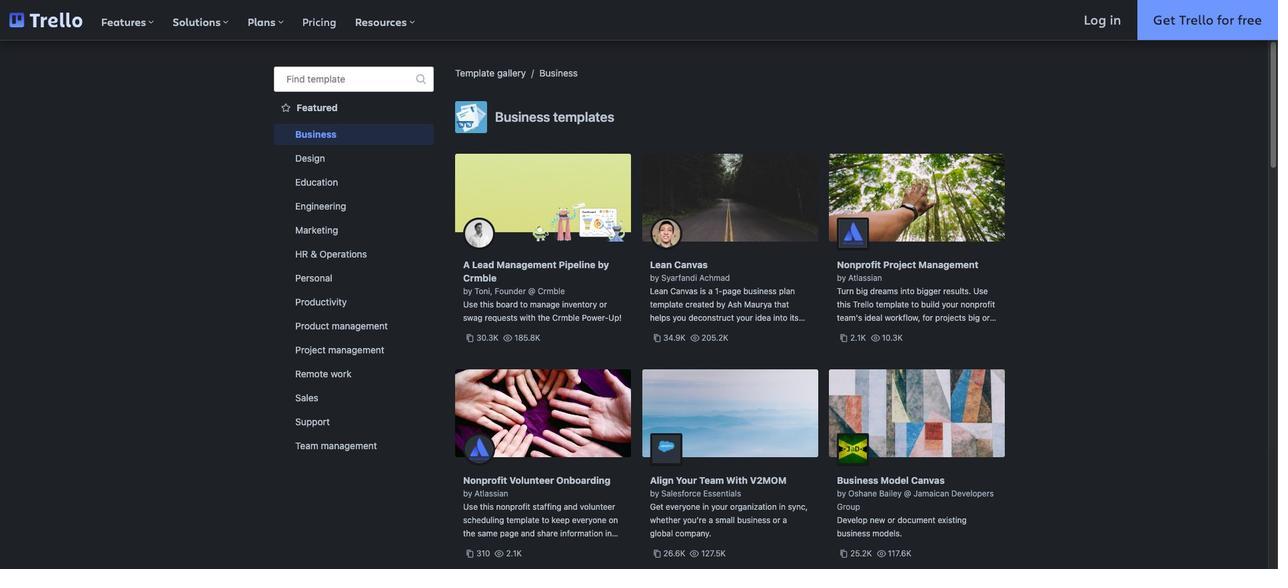 Task type: vqa. For each thing, say whether or not it's contained in the screenshot.
THIS inside A LEAD MANAGEMENT PIPELINE BY CRMBLE BY TONI, FOUNDER @ CRMBLE USE THIS BOARD TO MANAGE INVENTORY OR SWAG REQUESTS WITH THE CRMBLE POWER-UP!
yes



Task type: describe. For each thing, give the bounding box(es) containing it.
atlassian image for nonprofit project management
[[837, 218, 869, 250]]

share
[[537, 529, 558, 539]]

product management
[[295, 321, 388, 332]]

onboarding
[[557, 475, 611, 487]]

0 horizontal spatial big
[[857, 287, 868, 297]]

ash
[[728, 300, 742, 310]]

time.
[[481, 543, 500, 553]]

power-
[[582, 313, 609, 323]]

get inside "link"
[[1154, 11, 1176, 29]]

the inside nonprofit volunteer onboarding by atlassian use this nonprofit staffing and volunteer scheduling template to keep everyone on the same page and share information in real-time.
[[463, 529, 476, 539]]

document
[[898, 516, 936, 526]]

productivity
[[295, 297, 347, 308]]

bigger
[[917, 287, 941, 297]]

business inside lean canvas by syarfandi achmad lean canvas is a 1-page business plan template created by ash maurya that helps you deconstruct your idea into its key assumptions.
[[744, 287, 777, 297]]

nonprofit inside nonprofit volunteer onboarding by atlassian use this nonprofit staffing and volunteer scheduling template to keep everyone on the same page and share information in real-time.
[[496, 503, 531, 513]]

0 vertical spatial canvas
[[675, 259, 708, 271]]

template inside the nonprofit project management by atlassian turn big dreams into bigger results. use this trello template to build your nonprofit team's ideal workflow, for projects big or small.
[[876, 300, 909, 310]]

everyone inside 'align your team with v2mom by salesforce essentials get everyone in your organization in sync, whether you're a small business or a global company.'
[[666, 503, 701, 513]]

requests
[[485, 313, 518, 323]]

your inside lean canvas by syarfandi achmad lean canvas is a 1-page business plan template created by ash maurya that helps you deconstruct your idea into its key assumptions.
[[737, 313, 753, 323]]

find template
[[287, 73, 345, 85]]

existing
[[938, 516, 967, 526]]

real-
[[463, 543, 481, 553]]

management for team management
[[321, 441, 377, 452]]

template
[[455, 67, 495, 79]]

achmad
[[700, 273, 730, 283]]

to inside a lead management pipeline by crmble by toni, founder @ crmble use this board to manage inventory or swag requests with the crmble power-up!
[[520, 300, 528, 310]]

business up business templates
[[540, 67, 578, 79]]

for inside "link"
[[1218, 11, 1235, 29]]

get trello for free
[[1154, 11, 1263, 29]]

get trello for free link
[[1138, 0, 1279, 40]]

nonprofit for nonprofit project management
[[837, 259, 881, 271]]

2 vertical spatial crmble
[[553, 313, 580, 323]]

127.5k
[[702, 549, 726, 559]]

trello inside the nonprofit project management by atlassian turn big dreams into bigger results. use this trello template to build your nonprofit team's ideal workflow, for projects big or small.
[[853, 300, 874, 310]]

team inside 'align your team with v2mom by salesforce essentials get everyone in your organization in sync, whether you're a small business or a global company.'
[[700, 475, 724, 487]]

salesforce essentials image
[[650, 434, 682, 466]]

sales
[[295, 393, 319, 404]]

v2mom
[[750, 475, 787, 487]]

nonprofit project management by atlassian turn big dreams into bigger results. use this trello template to build your nonprofit team's ideal workflow, for projects big or small.
[[837, 259, 996, 337]]

1 vertical spatial project
[[295, 345, 326, 356]]

team management
[[295, 441, 377, 452]]

management for project
[[919, 259, 979, 271]]

founder
[[495, 287, 526, 297]]

or inside the nonprofit project management by atlassian turn big dreams into bigger results. use this trello template to build your nonprofit team's ideal workflow, for projects big or small.
[[983, 313, 990, 323]]

education
[[295, 177, 338, 188]]

key
[[650, 327, 663, 337]]

1 vertical spatial canvas
[[671, 287, 698, 297]]

by left toni,
[[463, 287, 472, 297]]

management for project management
[[328, 345, 385, 356]]

or inside business model canvas by oshane bailey @ jamaican developers group develop new or document existing business models.
[[888, 516, 896, 526]]

to inside the nonprofit project management by atlassian turn big dreams into bigger results. use this trello template to build your nonprofit team's ideal workflow, for projects big or small.
[[912, 300, 919, 310]]

pricing link
[[293, 0, 346, 40]]

small.
[[837, 327, 859, 337]]

productivity link
[[274, 292, 434, 313]]

new
[[870, 516, 886, 526]]

workflow,
[[885, 313, 921, 323]]

business icon image
[[455, 101, 487, 133]]

185.8k
[[515, 333, 541, 343]]

project management link
[[274, 340, 434, 361]]

trello inside get trello for free "link"
[[1180, 11, 1214, 29]]

marketing
[[295, 225, 338, 236]]

0 vertical spatial and
[[564, 503, 578, 513]]

education link
[[274, 172, 434, 193]]

nonprofit for nonprofit volunteer onboarding
[[463, 475, 507, 487]]

26.6k
[[664, 549, 686, 559]]

template gallery
[[455, 67, 526, 79]]

resources
[[355, 15, 407, 29]]

or inside 'align your team with v2mom by salesforce essentials get everyone in your organization in sync, whether you're a small business or a global company.'
[[773, 516, 781, 526]]

for inside the nonprofit project management by atlassian turn big dreams into bigger results. use this trello template to build your nonprofit team's ideal workflow, for projects big or small.
[[923, 313, 933, 323]]

project inside the nonprofit project management by atlassian turn big dreams into bigger results. use this trello template to build your nonprofit team's ideal workflow, for projects big or small.
[[884, 259, 917, 271]]

manage
[[530, 300, 560, 310]]

board
[[496, 300, 518, 310]]

to inside nonprofit volunteer onboarding by atlassian use this nonprofit staffing and volunteer scheduling template to keep everyone on the same page and share information in real-time.
[[542, 516, 550, 526]]

organization
[[731, 503, 777, 513]]

salesforce
[[662, 489, 701, 499]]

atlassian for project
[[849, 273, 883, 283]]

find
[[287, 73, 305, 85]]

volunteer
[[580, 503, 615, 513]]

idea
[[755, 313, 771, 323]]

management for product management
[[332, 321, 388, 332]]

toni,
[[475, 287, 493, 297]]

0 horizontal spatial business link
[[274, 124, 434, 145]]

a left small
[[709, 516, 713, 526]]

use for nonprofit project management
[[974, 287, 988, 297]]

featured
[[297, 102, 338, 113]]

engineering link
[[274, 196, 434, 217]]

solutions button
[[164, 0, 238, 40]]

projects
[[936, 313, 966, 323]]

deconstruct
[[689, 313, 734, 323]]

free
[[1238, 11, 1263, 29]]

1 vertical spatial crmble
[[538, 287, 565, 297]]

lead
[[472, 259, 494, 271]]

business model canvas by oshane bailey @ jamaican developers group develop new or document existing business models.
[[837, 475, 994, 539]]

10.3k
[[882, 333, 903, 343]]

a down v2mom
[[783, 516, 787, 526]]

features
[[101, 15, 146, 29]]

support link
[[274, 412, 434, 433]]

bailey
[[880, 489, 902, 499]]

whether
[[650, 516, 681, 526]]

by inside business model canvas by oshane bailey @ jamaican developers group develop new or document existing business models.
[[837, 489, 846, 499]]

this for crmble
[[480, 300, 494, 310]]

essentials
[[704, 489, 741, 499]]

use inside nonprofit volunteer onboarding by atlassian use this nonprofit staffing and volunteer scheduling template to keep everyone on the same page and share information in real-time.
[[463, 503, 478, 513]]

nonprofit inside the nonprofit project management by atlassian turn big dreams into bigger results. use this trello template to build your nonprofit team's ideal workflow, for projects big or small.
[[961, 300, 996, 310]]

atlassian for volunteer
[[475, 489, 509, 499]]

business up design
[[295, 129, 337, 140]]

engineering
[[295, 201, 346, 212]]

log in
[[1084, 11, 1122, 29]]

log in link
[[1068, 0, 1138, 40]]

oshane
[[849, 489, 877, 499]]

your inside 'align your team with v2mom by salesforce essentials get everyone in your organization in sync, whether you're a small business or a global company.'
[[712, 503, 728, 513]]

is
[[700, 287, 706, 297]]

1 horizontal spatial business link
[[540, 67, 578, 79]]

inventory
[[562, 300, 597, 310]]

featured link
[[274, 97, 434, 119]]

develop
[[837, 516, 868, 526]]

a inside lean canvas by syarfandi achmad lean canvas is a 1-page business plan template created by ash maurya that helps you deconstruct your idea into its key assumptions.
[[709, 287, 713, 297]]

by inside nonprofit volunteer onboarding by atlassian use this nonprofit staffing and volunteer scheduling template to keep everyone on the same page and share information in real-time.
[[463, 489, 472, 499]]

syarfandi
[[662, 273, 697, 283]]

pricing
[[302, 15, 336, 29]]

0 vertical spatial team
[[295, 441, 319, 452]]

ideal
[[865, 313, 883, 323]]

pipeline
[[559, 259, 596, 271]]

helps
[[650, 313, 671, 323]]

2 lean from the top
[[650, 287, 668, 297]]



Task type: locate. For each thing, give the bounding box(es) containing it.
1 vertical spatial atlassian image
[[463, 434, 495, 466]]

1 horizontal spatial atlassian image
[[837, 218, 869, 250]]

canvas inside business model canvas by oshane bailey @ jamaican developers group develop new or document existing business models.
[[912, 475, 945, 487]]

with
[[727, 475, 748, 487]]

a
[[709, 287, 713, 297], [709, 516, 713, 526], [783, 516, 787, 526]]

team up essentials
[[700, 475, 724, 487]]

big right turn
[[857, 287, 868, 297]]

atlassian up dreams
[[849, 273, 883, 283]]

0 vertical spatial use
[[974, 287, 988, 297]]

project up dreams
[[884, 259, 917, 271]]

0 vertical spatial atlassian
[[849, 273, 883, 283]]

1 vertical spatial atlassian
[[475, 489, 509, 499]]

a
[[463, 259, 470, 271]]

features button
[[92, 0, 164, 40]]

for left "free"
[[1218, 11, 1235, 29]]

2 horizontal spatial to
[[912, 300, 919, 310]]

team management link
[[274, 436, 434, 457]]

your down ash
[[737, 313, 753, 323]]

1 vertical spatial the
[[463, 529, 476, 539]]

in up 'you're'
[[703, 503, 709, 513]]

small
[[716, 516, 735, 526]]

into left bigger
[[901, 287, 915, 297]]

business inside business model canvas by oshane bailey @ jamaican developers group develop new or document existing business models.
[[837, 475, 879, 487]]

nonprofit down results.
[[961, 300, 996, 310]]

1 management from the left
[[497, 259, 557, 271]]

a lead management pipeline by crmble by toni, founder @ crmble use this board to manage inventory or swag requests with the crmble power-up!
[[463, 259, 622, 323]]

1 horizontal spatial project
[[884, 259, 917, 271]]

management for lead
[[497, 259, 557, 271]]

1 horizontal spatial big
[[969, 313, 980, 323]]

by up scheduling
[[463, 489, 472, 499]]

team's
[[837, 313, 863, 323]]

2 vertical spatial your
[[712, 503, 728, 513]]

crmble down the lead
[[463, 273, 497, 284]]

and left share
[[521, 529, 535, 539]]

1 vertical spatial lean
[[650, 287, 668, 297]]

project up remote
[[295, 345, 326, 356]]

information
[[560, 529, 603, 539]]

created
[[686, 300, 714, 310]]

dreams
[[871, 287, 899, 297]]

toni, founder @ crmble image
[[463, 218, 495, 250]]

by inside the nonprofit project management by atlassian turn big dreams into bigger results. use this trello template to build your nonprofit team's ideal workflow, for projects big or small.
[[837, 273, 846, 283]]

business inside 'align your team with v2mom by salesforce essentials get everyone in your organization in sync, whether you're a small business or a global company.'
[[738, 516, 771, 526]]

0 horizontal spatial atlassian image
[[463, 434, 495, 466]]

by down 1-
[[717, 300, 726, 310]]

@ right bailey
[[904, 489, 912, 499]]

team down support
[[295, 441, 319, 452]]

0 horizontal spatial project
[[295, 345, 326, 356]]

canvas up jamaican
[[912, 475, 945, 487]]

management inside the nonprofit project management by atlassian turn big dreams into bigger results. use this trello template to build your nonprofit team's ideal workflow, for projects big or small.
[[919, 259, 979, 271]]

management up results.
[[919, 259, 979, 271]]

1 horizontal spatial team
[[700, 475, 724, 487]]

align your team with v2mom by salesforce essentials get everyone in your organization in sync, whether you're a small business or a global company.
[[650, 475, 808, 539]]

1 vertical spatial trello
[[853, 300, 874, 310]]

1 horizontal spatial to
[[542, 516, 550, 526]]

into inside lean canvas by syarfandi achmad lean canvas is a 1-page business plan template created by ash maurya that helps you deconstruct your idea into its key assumptions.
[[774, 313, 788, 323]]

0 vertical spatial the
[[538, 313, 550, 323]]

25.2k
[[851, 549, 872, 559]]

this up scheduling
[[480, 503, 494, 513]]

1 vertical spatial team
[[700, 475, 724, 487]]

1 horizontal spatial everyone
[[666, 503, 701, 513]]

use inside the nonprofit project management by atlassian turn big dreams into bigger results. use this trello template to build your nonprofit team's ideal workflow, for projects big or small.
[[974, 287, 988, 297]]

0 horizontal spatial management
[[497, 259, 557, 271]]

by inside 'align your team with v2mom by salesforce essentials get everyone in your organization in sync, whether you're a small business or a global company.'
[[650, 489, 659, 499]]

personal
[[295, 273, 332, 284]]

template inside nonprofit volunteer onboarding by atlassian use this nonprofit staffing and volunteer scheduling template to keep everyone on the same page and share information in real-time.
[[507, 516, 540, 526]]

2 vertical spatial business
[[837, 529, 871, 539]]

atlassian
[[849, 273, 883, 283], [475, 489, 509, 499]]

you're
[[683, 516, 707, 526]]

template down staffing
[[507, 516, 540, 526]]

with
[[520, 313, 536, 323]]

atlassian up scheduling
[[475, 489, 509, 499]]

in right log
[[1110, 11, 1122, 29]]

1 vertical spatial nonprofit
[[463, 475, 507, 487]]

get inside 'align your team with v2mom by salesforce essentials get everyone in your organization in sync, whether you're a small business or a global company.'
[[650, 503, 664, 513]]

syarfandi achmad image
[[650, 218, 682, 250]]

by up group
[[837, 489, 846, 499]]

lean up syarfandi
[[650, 259, 672, 271]]

30.3k
[[477, 333, 499, 343]]

project
[[884, 259, 917, 271], [295, 345, 326, 356]]

business up oshane at right
[[837, 475, 879, 487]]

a right is
[[709, 287, 713, 297]]

0 vertical spatial for
[[1218, 11, 1235, 29]]

team
[[295, 441, 319, 452], [700, 475, 724, 487]]

get right log in
[[1154, 11, 1176, 29]]

117.6k
[[888, 549, 912, 559]]

crmble up manage
[[538, 287, 565, 297]]

template inside field
[[308, 73, 345, 85]]

everyone inside nonprofit volunteer onboarding by atlassian use this nonprofit staffing and volunteer scheduling template to keep everyone on the same page and share information in real-time.
[[572, 516, 607, 526]]

management inside a lead management pipeline by crmble by toni, founder @ crmble use this board to manage inventory or swag requests with the crmble power-up!
[[497, 259, 557, 271]]

in down on
[[606, 529, 612, 539]]

0 horizontal spatial atlassian
[[475, 489, 509, 499]]

its
[[790, 313, 799, 323]]

1 vertical spatial into
[[774, 313, 788, 323]]

1 lean from the top
[[650, 259, 672, 271]]

0 vertical spatial into
[[901, 287, 915, 297]]

to left 'build'
[[912, 300, 919, 310]]

to up with at left
[[520, 300, 528, 310]]

1 horizontal spatial and
[[564, 503, 578, 513]]

0 vertical spatial management
[[332, 321, 388, 332]]

2.1k down team's
[[851, 333, 866, 343]]

2 management from the left
[[919, 259, 979, 271]]

1 horizontal spatial get
[[1154, 11, 1176, 29]]

in left sync,
[[779, 503, 786, 513]]

product
[[295, 321, 329, 332]]

that
[[774, 300, 789, 310]]

your up projects
[[942, 300, 959, 310]]

or right 'new'
[[888, 516, 896, 526]]

personal link
[[274, 268, 434, 289]]

1 vertical spatial management
[[328, 345, 385, 356]]

everyone
[[666, 503, 701, 513], [572, 516, 607, 526]]

assumptions.
[[666, 327, 716, 337]]

remote work link
[[274, 364, 434, 385]]

plan
[[779, 287, 795, 297]]

0 horizontal spatial team
[[295, 441, 319, 452]]

this for turn
[[837, 300, 851, 310]]

1 horizontal spatial the
[[538, 313, 550, 323]]

big right projects
[[969, 313, 980, 323]]

support
[[295, 417, 330, 428]]

models.
[[873, 529, 903, 539]]

2 horizontal spatial your
[[942, 300, 959, 310]]

nonprofit inside the nonprofit project management by atlassian turn big dreams into bigger results. use this trello template to build your nonprofit team's ideal workflow, for projects big or small.
[[837, 259, 881, 271]]

and up keep
[[564, 503, 578, 513]]

page right same
[[500, 529, 519, 539]]

hr & operations link
[[274, 244, 434, 265]]

1 horizontal spatial into
[[901, 287, 915, 297]]

1 horizontal spatial @
[[904, 489, 912, 499]]

0 horizontal spatial your
[[712, 503, 728, 513]]

templates
[[553, 109, 615, 125]]

0 vertical spatial project
[[884, 259, 917, 271]]

use up swag
[[463, 300, 478, 310]]

volunteer
[[510, 475, 554, 487]]

1 horizontal spatial nonprofit
[[961, 300, 996, 310]]

0 vertical spatial big
[[857, 287, 868, 297]]

build
[[922, 300, 940, 310]]

1 horizontal spatial trello
[[1180, 11, 1214, 29]]

0 horizontal spatial get
[[650, 503, 664, 513]]

to down staffing
[[542, 516, 550, 526]]

company.
[[676, 529, 712, 539]]

business up 'maurya'
[[744, 287, 777, 297]]

business down organization
[[738, 516, 771, 526]]

0 vertical spatial @
[[528, 287, 536, 297]]

your down essentials
[[712, 503, 728, 513]]

swag
[[463, 313, 483, 323]]

in
[[1110, 11, 1122, 29], [703, 503, 709, 513], [779, 503, 786, 513], [606, 529, 612, 539]]

big
[[857, 287, 868, 297], [969, 313, 980, 323]]

align
[[650, 475, 674, 487]]

Find template field
[[274, 67, 434, 92]]

@ inside a lead management pipeline by crmble by toni, founder @ crmble use this board to manage inventory or swag requests with the crmble power-up!
[[528, 287, 536, 297]]

remote
[[295, 369, 328, 380]]

crmble
[[463, 273, 497, 284], [538, 287, 565, 297], [553, 313, 580, 323]]

this inside the nonprofit project management by atlassian turn big dreams into bigger results. use this trello template to build your nonprofit team's ideal workflow, for projects big or small.
[[837, 300, 851, 310]]

or up power-
[[600, 300, 607, 310]]

1 horizontal spatial nonprofit
[[837, 259, 881, 271]]

0 horizontal spatial page
[[500, 529, 519, 539]]

by
[[598, 259, 609, 271], [650, 273, 659, 283], [837, 273, 846, 283], [463, 287, 472, 297], [717, 300, 726, 310], [463, 489, 472, 499], [650, 489, 659, 499], [837, 489, 846, 499]]

everyone up information
[[572, 516, 607, 526]]

management down support link
[[321, 441, 377, 452]]

1 vertical spatial everyone
[[572, 516, 607, 526]]

business inside business model canvas by oshane bailey @ jamaican developers group develop new or document existing business models.
[[837, 529, 871, 539]]

0 horizontal spatial nonprofit
[[463, 475, 507, 487]]

0 horizontal spatial trello
[[853, 300, 874, 310]]

nonprofit inside nonprofit volunteer onboarding by atlassian use this nonprofit staffing and volunteer scheduling template to keep everyone on the same page and share information in real-time.
[[463, 475, 507, 487]]

34.9k
[[664, 333, 686, 343]]

results.
[[944, 287, 972, 297]]

the up real-
[[463, 529, 476, 539]]

you
[[673, 313, 687, 323]]

template down dreams
[[876, 300, 909, 310]]

page up ash
[[723, 287, 742, 297]]

1 vertical spatial @
[[904, 489, 912, 499]]

@ up manage
[[528, 287, 536, 297]]

into down that
[[774, 313, 788, 323]]

template inside lean canvas by syarfandi achmad lean canvas is a 1-page business plan template created by ash maurya that helps you deconstruct your idea into its key assumptions.
[[650, 300, 683, 310]]

1 horizontal spatial 2.1k
[[851, 333, 866, 343]]

@ inside business model canvas by oshane bailey @ jamaican developers group develop new or document existing business models.
[[904, 489, 912, 499]]

1 horizontal spatial your
[[737, 313, 753, 323]]

205.2k
[[702, 333, 729, 343]]

use for a lead management pipeline by crmble
[[463, 300, 478, 310]]

1 horizontal spatial page
[[723, 287, 742, 297]]

scheduling
[[463, 516, 504, 526]]

2 vertical spatial use
[[463, 503, 478, 513]]

1 vertical spatial business
[[738, 516, 771, 526]]

the down manage
[[538, 313, 550, 323]]

0 horizontal spatial for
[[923, 313, 933, 323]]

atlassian inside the nonprofit project management by atlassian turn big dreams into bigger results. use this trello template to build your nonprofit team's ideal workflow, for projects big or small.
[[849, 273, 883, 283]]

management down the productivity link
[[332, 321, 388, 332]]

0 vertical spatial nonprofit
[[837, 259, 881, 271]]

up!
[[609, 313, 622, 323]]

template up featured
[[308, 73, 345, 85]]

template up helps
[[650, 300, 683, 310]]

atlassian inside nonprofit volunteer onboarding by atlassian use this nonprofit staffing and volunteer scheduling template to keep everyone on the same page and share information in real-time.
[[475, 489, 509, 499]]

canvas up syarfandi
[[675, 259, 708, 271]]

1 vertical spatial get
[[650, 503, 664, 513]]

0 vertical spatial business
[[744, 287, 777, 297]]

1 vertical spatial business link
[[274, 124, 434, 145]]

0 vertical spatial trello
[[1180, 11, 1214, 29]]

everyone down the salesforce
[[666, 503, 701, 513]]

0 vertical spatial atlassian image
[[837, 218, 869, 250]]

lean down syarfandi
[[650, 287, 668, 297]]

keep
[[552, 516, 570, 526]]

management down product management link
[[328, 345, 385, 356]]

this down toni,
[[480, 300, 494, 310]]

use right results.
[[974, 287, 988, 297]]

1 vertical spatial use
[[463, 300, 478, 310]]

oshane bailey @ jamaican developers group image
[[837, 434, 869, 466]]

0 horizontal spatial into
[[774, 313, 788, 323]]

in inside nonprofit volunteer onboarding by atlassian use this nonprofit staffing and volunteer scheduling template to keep everyone on the same page and share information in real-time.
[[606, 529, 612, 539]]

trello image
[[9, 12, 82, 27], [9, 13, 82, 27]]

business down develop
[[837, 529, 871, 539]]

for down 'build'
[[923, 313, 933, 323]]

2.1k
[[851, 333, 866, 343], [506, 549, 522, 559]]

business
[[744, 287, 777, 297], [738, 516, 771, 526], [837, 529, 871, 539]]

1 vertical spatial 2.1k
[[506, 549, 522, 559]]

global
[[650, 529, 673, 539]]

2 vertical spatial management
[[321, 441, 377, 452]]

resources button
[[346, 0, 424, 40]]

by right pipeline
[[598, 259, 609, 271]]

by down the align
[[650, 489, 659, 499]]

1 horizontal spatial atlassian
[[849, 273, 883, 283]]

plans
[[248, 15, 276, 29]]

this down turn
[[837, 300, 851, 310]]

0 vertical spatial lean
[[650, 259, 672, 271]]

lean
[[650, 259, 672, 271], [650, 287, 668, 297]]

the inside a lead management pipeline by crmble by toni, founder @ crmble use this board to manage inventory or swag requests with the crmble power-up!
[[538, 313, 550, 323]]

into inside the nonprofit project management by atlassian turn big dreams into bigger results. use this trello template to build your nonprofit team's ideal workflow, for projects big or small.
[[901, 287, 915, 297]]

atlassian image
[[837, 218, 869, 250], [463, 434, 495, 466]]

1 vertical spatial page
[[500, 529, 519, 539]]

business down gallery
[[495, 109, 550, 125]]

your inside the nonprofit project management by atlassian turn big dreams into bigger results. use this trello template to build your nonprofit team's ideal workflow, for projects big or small.
[[942, 300, 959, 310]]

business link up design link
[[274, 124, 434, 145]]

crmble down inventory
[[553, 313, 580, 323]]

0 vertical spatial everyone
[[666, 503, 701, 513]]

plans button
[[238, 0, 293, 40]]

nonprofit up scheduling
[[496, 503, 531, 513]]

2 vertical spatial canvas
[[912, 475, 945, 487]]

get up whether
[[650, 503, 664, 513]]

0 horizontal spatial nonprofit
[[496, 503, 531, 513]]

by left syarfandi
[[650, 273, 659, 283]]

template gallery link
[[455, 67, 526, 79]]

0 vertical spatial your
[[942, 300, 959, 310]]

1 vertical spatial for
[[923, 313, 933, 323]]

this
[[480, 300, 494, 310], [837, 300, 851, 310], [480, 503, 494, 513]]

page inside lean canvas by syarfandi achmad lean canvas is a 1-page business plan template created by ash maurya that helps you deconstruct your idea into its key assumptions.
[[723, 287, 742, 297]]

management
[[497, 259, 557, 271], [919, 259, 979, 271]]

canvas down syarfandi
[[671, 287, 698, 297]]

by up turn
[[837, 273, 846, 283]]

nonprofit up turn
[[837, 259, 881, 271]]

0 horizontal spatial and
[[521, 529, 535, 539]]

management up founder
[[497, 259, 557, 271]]

developers
[[952, 489, 994, 499]]

remote work
[[295, 369, 352, 380]]

0 vertical spatial business link
[[540, 67, 578, 79]]

1 horizontal spatial management
[[919, 259, 979, 271]]

0 horizontal spatial to
[[520, 300, 528, 310]]

your
[[942, 300, 959, 310], [737, 313, 753, 323], [712, 503, 728, 513]]

and
[[564, 503, 578, 513], [521, 529, 535, 539]]

trello up ideal
[[853, 300, 874, 310]]

trello left "free"
[[1180, 11, 1214, 29]]

0 vertical spatial page
[[723, 287, 742, 297]]

2.1k right time.
[[506, 549, 522, 559]]

0 horizontal spatial everyone
[[572, 516, 607, 526]]

1 vertical spatial and
[[521, 529, 535, 539]]

staffing
[[533, 503, 562, 513]]

this inside a lead management pipeline by crmble by toni, founder @ crmble use this board to manage inventory or swag requests with the crmble power-up!
[[480, 300, 494, 310]]

1 vertical spatial nonprofit
[[496, 503, 531, 513]]

nonprofit up scheduling
[[463, 475, 507, 487]]

0 vertical spatial crmble
[[463, 273, 497, 284]]

0 vertical spatial nonprofit
[[961, 300, 996, 310]]

atlassian image for nonprofit volunteer onboarding
[[463, 434, 495, 466]]

1 horizontal spatial for
[[1218, 11, 1235, 29]]

1 vertical spatial big
[[969, 313, 980, 323]]

0 horizontal spatial @
[[528, 287, 536, 297]]

or inside a lead management pipeline by crmble by toni, founder @ crmble use this board to manage inventory or swag requests with the crmble power-up!
[[600, 300, 607, 310]]

use up scheduling
[[463, 503, 478, 513]]

0 vertical spatial 2.1k
[[851, 333, 866, 343]]

0 vertical spatial get
[[1154, 11, 1176, 29]]

0 horizontal spatial 2.1k
[[506, 549, 522, 559]]

or right projects
[[983, 313, 990, 323]]

gallery
[[497, 67, 526, 79]]

business link up business templates
[[540, 67, 578, 79]]

or down organization
[[773, 516, 781, 526]]

1 vertical spatial your
[[737, 313, 753, 323]]

solutions
[[173, 15, 221, 29]]

lean canvas by syarfandi achmad lean canvas is a 1-page business plan template created by ash maurya that helps you deconstruct your idea into its key assumptions.
[[650, 259, 799, 337]]

project management
[[295, 345, 385, 356]]

nonprofit
[[837, 259, 881, 271], [463, 475, 507, 487]]

this inside nonprofit volunteer onboarding by atlassian use this nonprofit staffing and volunteer scheduling template to keep everyone on the same page and share information in real-time.
[[480, 503, 494, 513]]

0 horizontal spatial the
[[463, 529, 476, 539]]

use inside a lead management pipeline by crmble by toni, founder @ crmble use this board to manage inventory or swag requests with the crmble power-up!
[[463, 300, 478, 310]]

page inside nonprofit volunteer onboarding by atlassian use this nonprofit staffing and volunteer scheduling template to keep everyone on the same page and share information in real-time.
[[500, 529, 519, 539]]

jamaican
[[914, 489, 950, 499]]



